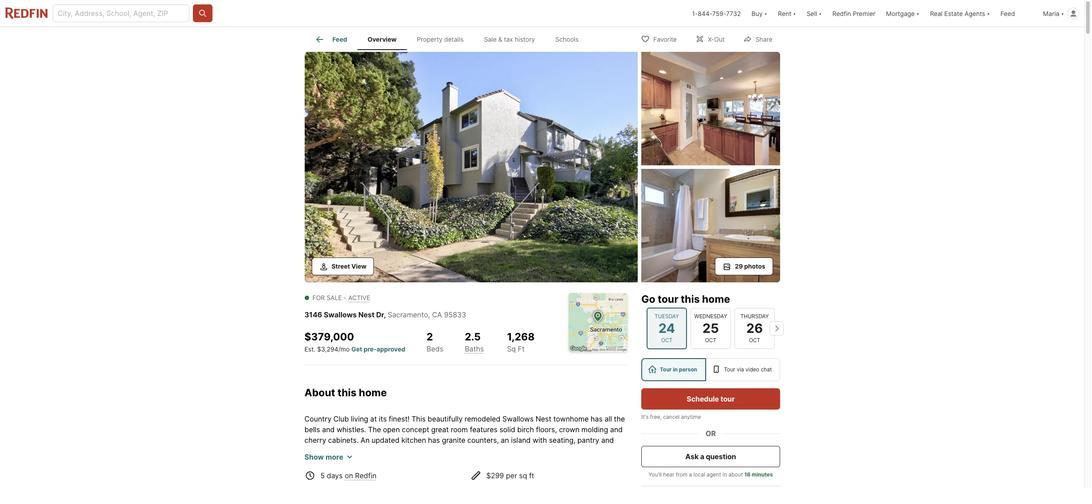 Task type: vqa. For each thing, say whether or not it's contained in the screenshot.
the Daily option associated with Instant option Daily
no



Task type: locate. For each thing, give the bounding box(es) containing it.
tour up tuesday
[[658, 293, 678, 306]]

0 horizontal spatial on
[[330, 457, 338, 466]]

appliances.
[[336, 446, 374, 455]]

redfin down summer's
[[355, 471, 377, 480]]

on right days at the left
[[345, 471, 353, 480]]

1 oct from the left
[[661, 337, 672, 344]]

street
[[332, 263, 350, 270]]

is up for
[[477, 446, 482, 455]]

3 oct from the left
[[749, 337, 760, 344]]

whistles.
[[337, 425, 366, 434]]

2 , from the left
[[428, 310, 430, 319]]

agents
[[965, 10, 985, 17]]

remodeled
[[465, 415, 500, 423]]

▾ right sell
[[819, 10, 822, 17]]

oct for 26
[[749, 337, 760, 344]]

the down at
[[368, 425, 381, 434]]

est.
[[305, 345, 315, 353]]

0 vertical spatial in
[[673, 366, 678, 373]]

the down 'seating,'
[[558, 446, 569, 455]]

6 ▾ from the left
[[1061, 10, 1064, 17]]

wednesday 25 oct
[[694, 313, 727, 344]]

is down dining
[[450, 457, 455, 466]]

0 vertical spatial features
[[470, 425, 498, 434]]

1 horizontal spatial is
[[477, 446, 482, 455]]

in
[[673, 366, 678, 373], [722, 472, 727, 478]]

1 , from the left
[[384, 310, 386, 319]]

room up year
[[430, 457, 448, 466]]

tour right schedule
[[720, 395, 735, 404]]

3146
[[305, 310, 322, 319]]

0 horizontal spatial tour
[[660, 366, 672, 373]]

go tour this home
[[641, 293, 730, 306]]

island
[[511, 436, 531, 445]]

tour inside tour in person option
[[660, 366, 672, 373]]

mortgage ▾
[[886, 10, 919, 17]]

1 horizontal spatial swallows
[[502, 415, 534, 423]]

/mo
[[338, 345, 350, 353]]

tour inside tour via video chat option
[[724, 366, 735, 373]]

1 horizontal spatial oct
[[705, 337, 716, 344]]

bedroom down windows
[[305, 478, 335, 487]]

0 horizontal spatial is
[[450, 457, 455, 466]]

1 horizontal spatial nest
[[536, 415, 551, 423]]

2 bedroom from the left
[[538, 478, 568, 487]]

bedroom down exterior.
[[538, 478, 568, 487]]

feed left overview
[[332, 36, 347, 43]]

0 horizontal spatial swallows
[[324, 310, 357, 319]]

closet
[[440, 478, 460, 487]]

1 vertical spatial this
[[338, 387, 357, 399]]

baths
[[465, 345, 484, 353]]

has up molding at the right bottom of the page
[[591, 415, 603, 423]]

5 ▾ from the left
[[987, 10, 990, 17]]

1 horizontal spatial redfin
[[832, 10, 851, 17]]

eve.
[[380, 457, 394, 466]]

&
[[498, 36, 502, 43]]

an
[[361, 436, 370, 445]]

tour in person option
[[641, 358, 706, 381]]

1 horizontal spatial feed
[[1001, 10, 1015, 17]]

a down counters, at the bottom left of page
[[484, 446, 488, 455]]

show
[[305, 453, 324, 462]]

0 vertical spatial home
[[702, 293, 730, 306]]

living up last
[[411, 457, 428, 466]]

0 horizontal spatial tour
[[658, 293, 678, 306]]

the up roof
[[396, 457, 409, 466]]

question
[[706, 452, 736, 461]]

▾ right buy
[[764, 10, 767, 17]]

a down new
[[384, 478, 388, 487]]

on
[[330, 457, 338, 466], [345, 471, 353, 480]]

a inside button
[[700, 452, 704, 461]]

x-out
[[708, 35, 725, 43]]

sell ▾
[[807, 10, 822, 17]]

0 horizontal spatial features
[[355, 478, 382, 487]]

room
[[451, 425, 468, 434], [458, 446, 475, 455], [430, 457, 448, 466]]

ca
[[432, 310, 442, 319]]

1 vertical spatial room
[[458, 446, 475, 455]]

tour via video chat
[[724, 366, 772, 373]]

0 vertical spatial tour
[[658, 293, 678, 306]]

favorite button
[[634, 29, 684, 48]]

all
[[605, 415, 612, 423]]

windows
[[305, 468, 334, 477]]

4 ▾ from the left
[[917, 10, 919, 17]]

$299
[[486, 471, 504, 480]]

pantry
[[578, 436, 599, 445]]

jetted
[[390, 478, 410, 487]]

▾ for rent ▾
[[793, 10, 796, 17]]

list box
[[641, 358, 780, 381]]

tuesday
[[655, 313, 679, 320]]

0 vertical spatial on
[[330, 457, 338, 466]]

beautifully
[[428, 415, 463, 423]]

spot
[[512, 446, 527, 455]]

home up at
[[359, 387, 387, 399]]

0 horizontal spatial has
[[428, 436, 440, 445]]

nest left 'dr'
[[358, 310, 375, 319]]

this
[[412, 415, 426, 423]]

29
[[735, 263, 743, 270]]

mortgage ▾ button
[[886, 0, 919, 27]]

there
[[545, 457, 563, 466]]

seating,
[[549, 436, 576, 445]]

the right off in the bottom left of the page
[[422, 446, 433, 455]]

844-
[[698, 10, 712, 17]]

▾ for maria ▾
[[1061, 10, 1064, 17]]

active link
[[348, 294, 370, 302]]

schedule
[[687, 395, 719, 404]]

nest up floors,
[[536, 415, 551, 423]]

0 vertical spatial has
[[591, 415, 603, 423]]

ask
[[685, 452, 698, 461]]

0 horizontal spatial in
[[673, 366, 678, 373]]

2 oct from the left
[[705, 337, 716, 344]]

1 tour from the left
[[660, 366, 672, 373]]

cancel
[[663, 414, 679, 421]]

0 horizontal spatial living
[[351, 415, 368, 423]]

▾ right agents
[[987, 10, 990, 17]]

submit search image
[[198, 9, 207, 18]]

schedule tour button
[[641, 389, 780, 410]]

0 vertical spatial nest
[[358, 310, 375, 319]]

swallows down for sale - active at the bottom of the page
[[324, 310, 357, 319]]

mortgage ▾ button
[[881, 0, 925, 27]]

room up granite
[[451, 425, 468, 434]]

oct down 24
[[661, 337, 672, 344]]

0 horizontal spatial this
[[338, 387, 357, 399]]

tour for schedule
[[720, 395, 735, 404]]

1 horizontal spatial features
[[470, 425, 498, 434]]

room up wired
[[458, 446, 475, 455]]

granite
[[442, 436, 465, 445]]

0 vertical spatial is
[[477, 446, 482, 455]]

great
[[431, 425, 449, 434]]

2.5 baths
[[465, 331, 484, 353]]

living up the whistles.
[[351, 415, 368, 423]]

29 photos button
[[715, 258, 773, 275]]

spacious
[[567, 468, 596, 477]]

1 horizontal spatial tour
[[720, 395, 735, 404]]

map entry image
[[568, 293, 627, 352]]

oct down 25
[[705, 337, 716, 344]]

sale
[[484, 36, 497, 43]]

▾ right mortgage
[[917, 10, 919, 17]]

a
[[484, 446, 488, 455], [700, 452, 704, 461], [340, 457, 344, 466], [377, 468, 381, 477], [460, 468, 464, 477], [689, 472, 692, 478], [384, 478, 388, 487]]

tour left person
[[660, 366, 672, 373]]

1 vertical spatial has
[[428, 436, 440, 445]]

0 vertical spatial this
[[681, 293, 700, 306]]

in left person
[[673, 366, 678, 373]]

swallows up birch
[[502, 415, 534, 423]]

0 horizontal spatial oct
[[661, 337, 672, 344]]

3 ▾ from the left
[[819, 10, 822, 17]]

1 vertical spatial on
[[345, 471, 353, 480]]

a right ask
[[700, 452, 704, 461]]

5 days on redfin
[[320, 471, 377, 480]]

0 horizontal spatial redfin
[[355, 471, 377, 480]]

tour left via
[[724, 366, 735, 373]]

estate
[[944, 10, 963, 17]]

pane
[[594, 457, 610, 466]]

tour inside button
[[720, 395, 735, 404]]

1 horizontal spatial this
[[681, 293, 700, 306]]

and up closet
[[445, 468, 458, 477]]

1 horizontal spatial home
[[702, 293, 730, 306]]

1 vertical spatial feed
[[332, 36, 347, 43]]

City, Address, School, Agent, ZIP search field
[[53, 4, 189, 22]]

roof
[[399, 468, 413, 477]]

has down the great
[[428, 436, 440, 445]]

0 vertical spatial feed
[[1001, 10, 1015, 17]]

0 horizontal spatial feed
[[332, 36, 347, 43]]

recently
[[466, 468, 493, 477]]

baths link
[[465, 345, 484, 353]]

features up counters, at the bottom left of page
[[470, 425, 498, 434]]

2 tour from the left
[[724, 366, 735, 373]]

overview tab
[[357, 29, 407, 50]]

this up club
[[338, 387, 357, 399]]

feed right agents
[[1001, 10, 1015, 17]]

1 horizontal spatial ,
[[428, 310, 430, 319]]

▾ inside dropdown button
[[987, 10, 990, 17]]

0 vertical spatial room
[[451, 425, 468, 434]]

the
[[614, 415, 625, 423], [422, 446, 433, 455], [558, 446, 569, 455]]

tour via video chat option
[[706, 358, 780, 381]]

are
[[565, 457, 576, 466]]

▾ for buy ▾
[[764, 10, 767, 17]]

, left sacramento
[[384, 310, 386, 319]]

history
[[515, 36, 535, 43]]

is
[[477, 446, 482, 455], [450, 457, 455, 466]]

also
[[570, 478, 584, 487]]

2 ▾ from the left
[[793, 10, 796, 17]]

None button
[[647, 308, 687, 350], [690, 308, 731, 349], [734, 308, 775, 349], [647, 308, 687, 350], [690, 308, 731, 349], [734, 308, 775, 349]]

sound,
[[521, 457, 543, 466]]

bedroom
[[305, 478, 335, 487], [538, 478, 568, 487]]

1 horizontal spatial living
[[411, 457, 428, 466]]

tax
[[504, 36, 513, 43]]

surround
[[489, 457, 519, 466]]

the right all
[[614, 415, 625, 423]]

1 ▾ from the left
[[764, 10, 767, 17]]

person
[[679, 366, 697, 373]]

schools
[[555, 36, 579, 43]]

features down throughout,
[[355, 478, 382, 487]]

pre-
[[364, 345, 377, 353]]

oct down 26
[[749, 337, 760, 344]]

schools tab
[[545, 29, 589, 50]]

1 vertical spatial nest
[[536, 415, 551, 423]]

on up days at the left
[[330, 457, 338, 466]]

redfin left premier
[[832, 10, 851, 17]]

oct inside wednesday 25 oct
[[705, 337, 716, 344]]

the down there in the bottom of the page
[[552, 468, 565, 477]]

buy ▾ button
[[752, 0, 767, 27]]

1 vertical spatial in
[[722, 472, 727, 478]]

tab list containing feed
[[305, 27, 596, 50]]

property details
[[417, 36, 464, 43]]

1 horizontal spatial tour
[[724, 366, 735, 373]]

active
[[348, 294, 370, 302]]

0 vertical spatial living
[[351, 415, 368, 423]]

in inside option
[[673, 366, 678, 373]]

tab list
[[305, 27, 596, 50]]

second
[[512, 478, 536, 487]]

1 vertical spatial swallows
[[502, 415, 534, 423]]

3146 swallows nest dr, sacramento, ca 95833 image
[[305, 52, 638, 283], [641, 52, 780, 165], [641, 169, 780, 283]]

painted
[[495, 468, 520, 477]]

1 horizontal spatial has
[[591, 415, 603, 423]]

dining
[[435, 446, 456, 455]]

feed inside "link"
[[332, 36, 347, 43]]

1 vertical spatial redfin
[[355, 471, 377, 480]]

next image
[[769, 322, 784, 336]]

0 vertical spatial redfin
[[832, 10, 851, 17]]

, left ca
[[428, 310, 430, 319]]

street view
[[332, 263, 367, 270]]

0 horizontal spatial bedroom
[[305, 478, 335, 487]]

1 horizontal spatial bedroom
[[538, 478, 568, 487]]

▾ right rent
[[793, 10, 796, 17]]

1 vertical spatial tour
[[720, 395, 735, 404]]

2 horizontal spatial oct
[[749, 337, 760, 344]]

its
[[379, 415, 387, 423]]

0 horizontal spatial home
[[359, 387, 387, 399]]

in right agent
[[722, 472, 727, 478]]

26
[[746, 321, 763, 336]]

▾ right the maria on the right top
[[1061, 10, 1064, 17]]

x-out button
[[688, 29, 732, 48]]

oct inside tuesday 24 oct
[[661, 337, 672, 344]]

country
[[305, 415, 331, 423]]

sq
[[507, 345, 516, 353]]

0 horizontal spatial ,
[[384, 310, 386, 319]]

overview
[[368, 36, 397, 43]]

home up wednesday
[[702, 293, 730, 306]]

this up wednesday
[[681, 293, 700, 306]]

oct inside thursday 26 oct
[[749, 337, 760, 344]]



Task type: describe. For each thing, give the bounding box(es) containing it.
-
[[344, 294, 347, 302]]

and down year
[[425, 478, 438, 487]]

nest inside country club living at its finest! this beautifully remodeled swallows nest townhome has all the bells and whistles. the open concept great room features solid birch floors, crown molding and cherry cabinets. an updated kitchen has granite counters, an island with seating, pantry and stainless appliances. a balcony off the dining room is a sweet spot to enjoy the cooling delta breeze on a summer's eve. the living room is wired for surround sound, there are dual pane windows throughout, a new roof last year and a recently painted exterior. the spacious primary bedroom suite features a jetted tub and closet organizer. the second bedroom also boa
[[536, 415, 551, 423]]

$299 per sq ft
[[486, 471, 534, 480]]

sale
[[327, 294, 342, 302]]

view
[[351, 263, 367, 270]]

ft
[[518, 345, 525, 353]]

country club living at its finest! this beautifully remodeled swallows nest townhome has all the bells and whistles. the open concept great room features solid birch floors, crown molding and cherry cabinets. an updated kitchen has granite counters, an island with seating, pantry and stainless appliances. a balcony off the dining room is a sweet spot to enjoy the cooling delta breeze on a summer's eve. the living room is wired for surround sound, there are dual pane windows throughout, a new roof last year and a recently painted exterior. the spacious primary bedroom suite features a jetted tub and closet organizer. the second bedroom also boa
[[305, 415, 625, 488]]

show more
[[305, 453, 343, 462]]

buy ▾ button
[[746, 0, 773, 27]]

a down wired
[[460, 468, 464, 477]]

redfin premier
[[832, 10, 876, 17]]

get
[[351, 345, 362, 353]]

sq
[[519, 471, 527, 480]]

about
[[728, 472, 743, 478]]

bells
[[305, 425, 320, 434]]

swallows inside country club living at its finest! this beautifully remodeled swallows nest townhome has all the bells and whistles. the open concept great room features solid birch floors, crown molding and cherry cabinets. an updated kitchen has granite counters, an island with seating, pantry and stainless appliances. a balcony off the dining room is a sweet spot to enjoy the cooling delta breeze on a summer's eve. the living room is wired for surround sound, there are dual pane windows throughout, a new roof last year and a recently painted exterior. the spacious primary bedroom suite features a jetted tub and closet organizer. the second bedroom also boa
[[502, 415, 534, 423]]

throughout,
[[336, 468, 375, 477]]

photos
[[744, 263, 765, 270]]

$3,294
[[317, 345, 338, 353]]

kitchen
[[402, 436, 426, 445]]

favorite
[[654, 35, 677, 43]]

schedule tour
[[687, 395, 735, 404]]

for
[[477, 457, 487, 466]]

thursday
[[740, 313, 769, 320]]

3146 swallows nest dr , sacramento , ca 95833
[[305, 310, 466, 319]]

out
[[714, 35, 725, 43]]

25
[[702, 321, 719, 336]]

1 vertical spatial living
[[411, 457, 428, 466]]

24
[[658, 321, 675, 336]]

sell
[[807, 10, 817, 17]]

counters,
[[467, 436, 499, 445]]

balcony
[[383, 446, 409, 455]]

and down all
[[610, 425, 623, 434]]

and down country
[[322, 425, 335, 434]]

sell ▾ button
[[801, 0, 827, 27]]

at
[[370, 415, 377, 423]]

1 vertical spatial is
[[450, 457, 455, 466]]

tour in person
[[660, 366, 697, 373]]

oct for 24
[[661, 337, 672, 344]]

on inside country club living at its finest! this beautifully remodeled swallows nest townhome has all the bells and whistles. the open concept great room features solid birch floors, crown molding and cherry cabinets. an updated kitchen has granite counters, an island with seating, pantry and stainless appliances. a balcony off the dining room is a sweet spot to enjoy the cooling delta breeze on a summer's eve. the living room is wired for surround sound, there are dual pane windows throughout, a new roof last year and a recently painted exterior. the spacious primary bedroom suite features a jetted tub and closet organizer. the second bedroom also boa
[[330, 457, 338, 466]]

new
[[383, 468, 397, 477]]

open
[[383, 425, 400, 434]]

delta
[[597, 446, 614, 455]]

molding
[[582, 425, 608, 434]]

0 horizontal spatial nest
[[358, 310, 375, 319]]

rent ▾ button
[[778, 0, 796, 27]]

street view button
[[312, 258, 374, 275]]

▾ for mortgage ▾
[[917, 10, 919, 17]]

exterior.
[[522, 468, 550, 477]]

list box containing tour in person
[[641, 358, 780, 381]]

tour for tour in person
[[660, 366, 672, 373]]

crown
[[559, 425, 580, 434]]

rent ▾
[[778, 10, 796, 17]]

1 vertical spatial home
[[359, 387, 387, 399]]

a up 5 days on redfin
[[340, 457, 344, 466]]

2 horizontal spatial the
[[614, 415, 625, 423]]

ask a question
[[685, 452, 736, 461]]

it's
[[641, 414, 648, 421]]

finest!
[[389, 415, 410, 423]]

property details tab
[[407, 29, 474, 50]]

0 vertical spatial swallows
[[324, 310, 357, 319]]

updated
[[372, 436, 400, 445]]

concept
[[402, 425, 429, 434]]

dr
[[376, 310, 384, 319]]

sale & tax history
[[484, 36, 535, 43]]

the down painted
[[497, 478, 510, 487]]

ask a question button
[[641, 446, 780, 468]]

tuesday 24 oct
[[655, 313, 679, 344]]

0 horizontal spatial the
[[422, 446, 433, 455]]

a left new
[[377, 468, 381, 477]]

about this home
[[305, 387, 387, 399]]

tour for tour via video chat
[[724, 366, 735, 373]]

1 vertical spatial features
[[355, 478, 382, 487]]

a
[[376, 446, 381, 455]]

2 beds
[[427, 331, 444, 353]]

1 bedroom from the left
[[305, 478, 335, 487]]

maria
[[1043, 10, 1060, 17]]

1-
[[692, 10, 698, 17]]

days
[[327, 471, 343, 480]]

tour for go
[[658, 293, 678, 306]]

approved
[[377, 345, 405, 353]]

off
[[411, 446, 420, 455]]

real estate agents ▾ button
[[925, 0, 995, 27]]

buy ▾
[[752, 10, 767, 17]]

a right from
[[689, 472, 692, 478]]

cooling
[[571, 446, 595, 455]]

1 horizontal spatial in
[[722, 472, 727, 478]]

$379,000 est. $3,294 /mo get pre-approved
[[305, 331, 405, 353]]

sale & tax history tab
[[474, 29, 545, 50]]

local
[[693, 472, 705, 478]]

1 horizontal spatial the
[[558, 446, 569, 455]]

1-844-759-7732
[[692, 10, 741, 17]]

and up delta
[[601, 436, 614, 445]]

real
[[930, 10, 943, 17]]

details
[[444, 36, 464, 43]]

redfin inside button
[[832, 10, 851, 17]]

▾ for sell ▾
[[819, 10, 822, 17]]

primary
[[598, 468, 624, 477]]

oct for 25
[[705, 337, 716, 344]]

free,
[[650, 414, 661, 421]]

wednesday
[[694, 313, 727, 320]]

or
[[705, 429, 716, 438]]

cherry
[[305, 436, 326, 445]]

go
[[641, 293, 655, 306]]

2 vertical spatial room
[[430, 457, 448, 466]]

1 horizontal spatial on
[[345, 471, 353, 480]]

per
[[506, 471, 517, 480]]

feed inside button
[[1001, 10, 1015, 17]]

16
[[744, 472, 750, 478]]

solid
[[500, 425, 515, 434]]



